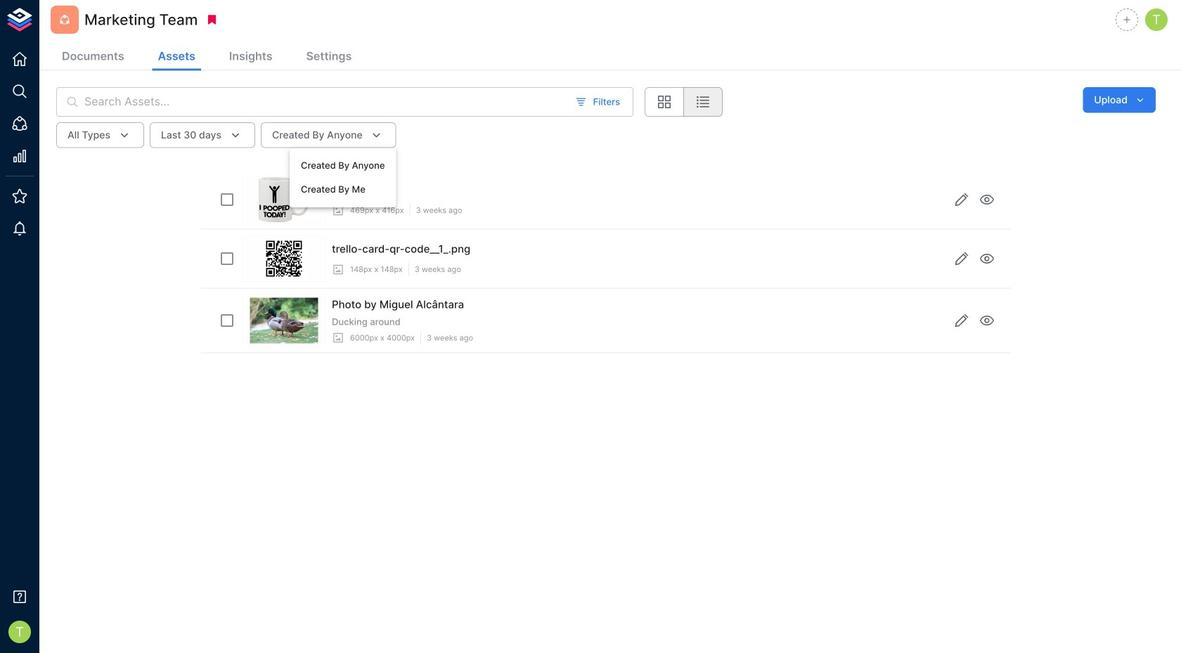 Task type: vqa. For each thing, say whether or not it's contained in the screenshot.
tunny tup image
yes



Task type: locate. For each thing, give the bounding box(es) containing it.
Search Assets... text field
[[84, 87, 567, 117]]

tunny tup image
[[258, 177, 310, 222]]

remove bookmark image
[[206, 13, 218, 26]]

group
[[645, 87, 723, 117]]



Task type: describe. For each thing, give the bounding box(es) containing it.
photo by miguel alcântara image
[[250, 298, 318, 343]]

trello card qr code__1_.png image
[[261, 236, 307, 282]]



